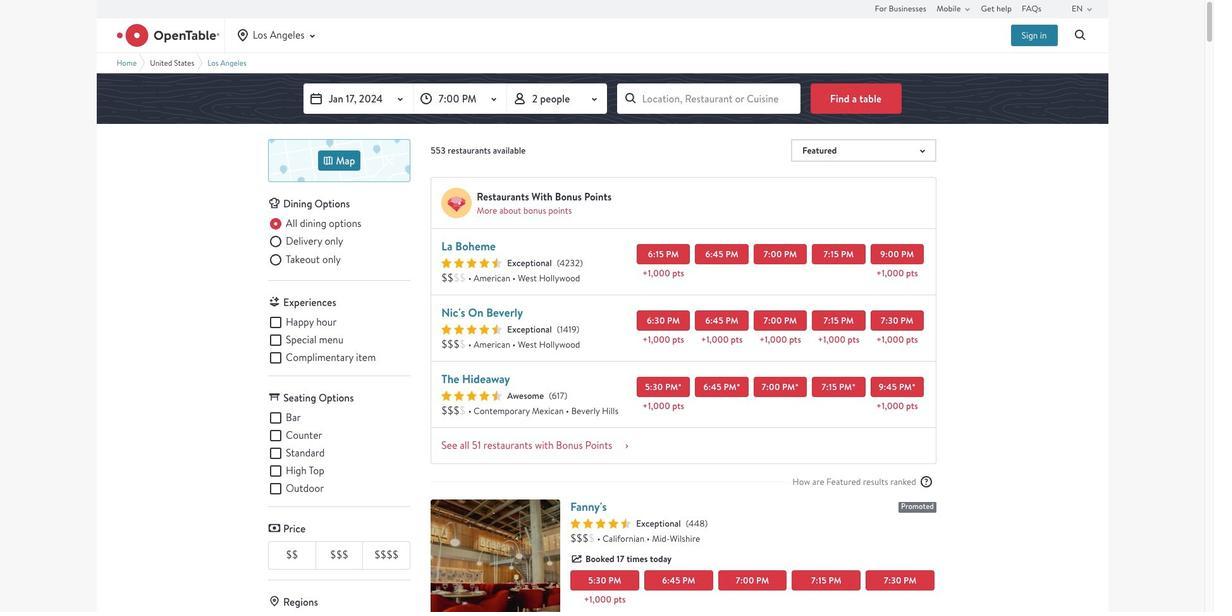 Task type: describe. For each thing, give the bounding box(es) containing it.
2 vertical spatial 4.6 stars image
[[571, 519, 632, 529]]

0 vertical spatial 4.6 stars image
[[442, 258, 502, 268]]

1 group from the top
[[268, 216, 411, 270]]

2 group from the top
[[268, 315, 411, 366]]

Please input a Location, Restaurant or Cuisine field
[[617, 84, 801, 114]]



Task type: locate. For each thing, give the bounding box(es) containing it.
None radio
[[268, 252, 341, 268]]

2 vertical spatial group
[[268, 411, 411, 497]]

none radio inside group
[[268, 252, 341, 268]]

4.5 stars image
[[442, 391, 502, 401]]

opentable logo image
[[117, 24, 219, 47]]

1 vertical spatial 4.6 stars image
[[442, 325, 502, 335]]

3 group from the top
[[268, 411, 411, 497]]

4.6 stars image
[[442, 258, 502, 268], [442, 325, 502, 335], [571, 519, 632, 529]]

bonus point image
[[442, 188, 472, 218]]

a photo of fanny's restaurant image
[[431, 500, 561, 613]]

group
[[268, 216, 411, 270], [268, 315, 411, 366], [268, 411, 411, 497]]

1 vertical spatial group
[[268, 315, 411, 366]]

0 vertical spatial group
[[268, 216, 411, 270]]

None radio
[[268, 216, 362, 232], [268, 234, 343, 250], [268, 216, 362, 232], [268, 234, 343, 250]]

None field
[[617, 84, 801, 114]]



Task type: vqa. For each thing, say whether or not it's contained in the screenshot.
OpenTable logo
yes



